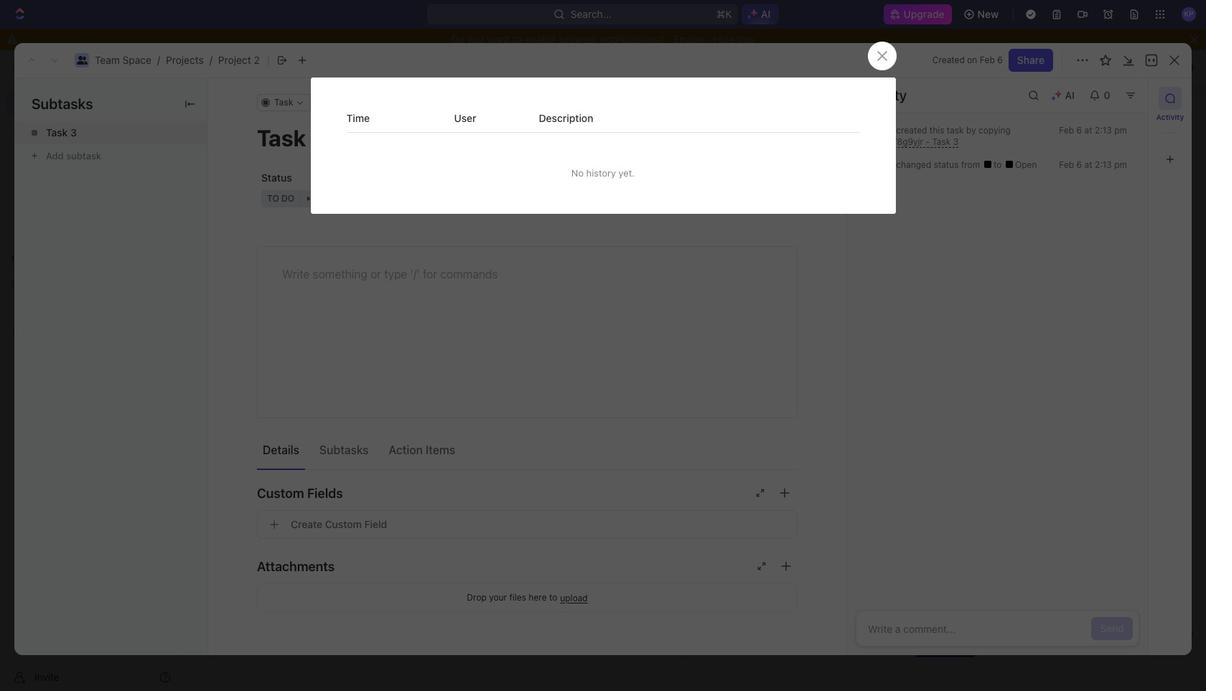 Task type: locate. For each thing, give the bounding box(es) containing it.
user group image up home link
[[76, 56, 87, 65]]

0 vertical spatial 2
[[254, 54, 260, 66]]

at down manage
[[1085, 125, 1093, 136]]

2 horizontal spatial will
[[962, 300, 975, 311]]

team inside team space / projects / project 2 |
[[95, 54, 120, 66]]

2 / from the left
[[210, 54, 213, 66]]

task inside created this task by copying #8678g9yjr - task 3
[[947, 125, 964, 136]]

to right want
[[513, 33, 522, 45]]

1 vertical spatial tasks
[[842, 615, 864, 626]]

subtasks up fields
[[320, 444, 369, 456]]

from for status
[[962, 159, 981, 170]]

0 vertical spatial tasks
[[324, 594, 347, 605]]

feb 6 at 2:13 pm
[[1060, 125, 1128, 136], [1060, 159, 1128, 170]]

2
[[254, 54, 260, 66], [262, 282, 268, 294], [262, 305, 268, 317]]

space down the status
[[266, 190, 295, 202]]

you
[[467, 33, 484, 45], [702, 74, 718, 86], [461, 594, 476, 605], [489, 594, 504, 605], [916, 615, 931, 626]]

will right calendars
[[962, 300, 975, 311]]

0 horizontal spatial tasks
[[324, 594, 347, 605]]

‎task down ‎task 1
[[238, 282, 260, 294]]

1 vertical spatial from
[[878, 300, 897, 311]]

3 inside created this task by copying #8678g9yjr - task 3
[[954, 136, 959, 147]]

0 horizontal spatial from
[[878, 300, 897, 311]]

0 vertical spatial ‎task
[[238, 259, 260, 271]]

assigned
[[412, 594, 448, 605], [867, 615, 903, 626]]

team space link up home link
[[95, 54, 151, 66]]

/ left projects on the top
[[157, 54, 160, 66]]

task right "-"
[[933, 136, 951, 147]]

1 vertical spatial will
[[506, 594, 519, 605]]

task 1 link
[[213, 322, 683, 345]]

and inside tasks and reminders assigned to you to you will show here. learn more
[[349, 594, 364, 605]]

new button
[[958, 3, 1008, 26]]

more down drop
[[447, 605, 468, 616]]

3
[[70, 126, 77, 139], [954, 136, 959, 147], [262, 236, 269, 248]]

will left appear
[[933, 615, 946, 626]]

this right the hide
[[738, 33, 755, 45]]

2 at from the top
[[1085, 159, 1093, 170]]

🏡 customize your home! turning on edit layout allows you to drag, drop, and resize cards. learn more
[[440, 74, 921, 86]]

0 horizontal spatial kendall
[[238, 351, 272, 363]]

on
[[968, 55, 978, 65], [602, 74, 613, 86]]

1 ‎task from the top
[[238, 259, 260, 271]]

1 horizontal spatial edit
[[989, 61, 1007, 73]]

your left calendars
[[899, 300, 917, 311]]

1 vertical spatial assigned
[[867, 615, 903, 626]]

1 vertical spatial more
[[447, 605, 468, 616]]

team space
[[238, 190, 295, 202]]

team up home link
[[95, 54, 120, 66]]

1 vertical spatial custom
[[325, 519, 362, 531]]

to left the files
[[478, 594, 487, 605]]

2 vertical spatial your
[[489, 593, 507, 603]]

1 vertical spatial edit
[[616, 74, 634, 86]]

task 3 link down home link
[[14, 121, 208, 144]]

search...
[[571, 8, 612, 20]]

from inside task sidebar content section
[[962, 159, 981, 170]]

2 left "|"
[[254, 54, 260, 66]]

team space link up the ‎task 1 link at the top
[[213, 185, 683, 208]]

home!
[[531, 74, 561, 86]]

0 vertical spatial task 3
[[46, 126, 77, 139]]

to left drop
[[451, 594, 459, 605]]

1 vertical spatial task 3 link
[[213, 231, 683, 254]]

here. right the files
[[545, 594, 566, 605]]

on right the turning
[[602, 74, 613, 86]]

user group image down spaces
[[15, 328, 25, 336]]

task 3 link up ‎task 2 link
[[213, 231, 683, 254]]

1 2:13 from the top
[[1095, 125, 1112, 136]]

status
[[261, 172, 292, 184]]

edit left layout:
[[989, 61, 1007, 73]]

pm left task sidebar navigation tab list
[[1115, 125, 1128, 136]]

1 vertical spatial 2:13
[[1095, 159, 1112, 170]]

this up "-"
[[930, 125, 945, 136]]

2 vertical spatial 6
[[1077, 159, 1083, 170]]

1 horizontal spatial here.
[[980, 615, 1000, 626]]

do
[[451, 33, 465, 45]]

at
[[1085, 125, 1093, 136], [1085, 159, 1093, 170]]

to inside drop your files here to upload
[[549, 593, 558, 603]]

0 vertical spatial feb 6 at 2:13 pm
[[1060, 125, 1128, 136]]

recents
[[218, 165, 263, 178]]

show right calendars
[[977, 300, 998, 311]]

to left me
[[772, 407, 783, 419]]

0 horizontal spatial more
[[447, 605, 468, 616]]

custom
[[257, 486, 304, 501], [325, 519, 362, 531]]

0 vertical spatial at
[[1085, 125, 1093, 136]]

1 horizontal spatial subtasks
[[320, 444, 369, 456]]

excel & csv link
[[1131, 616, 1199, 652]]

0 horizontal spatial user group image
[[15, 328, 25, 336]]

no
[[572, 167, 584, 179]]

3 up status
[[954, 136, 959, 147]]

activity
[[859, 87, 907, 103], [1157, 113, 1185, 121]]

0 horizontal spatial /
[[157, 54, 160, 66]]

home
[[209, 61, 236, 73], [34, 96, 62, 108]]

feb 6 at 2:13 pm for changed status from
[[1060, 159, 1128, 170]]

will
[[962, 300, 975, 311], [506, 594, 519, 605], [933, 615, 946, 626]]

upload button
[[560, 593, 588, 604]]

1 feb 6 at 2:13 pm from the top
[[1060, 125, 1128, 136]]

you right drop
[[489, 594, 504, 605]]

your
[[507, 74, 528, 86], [899, 300, 917, 311], [489, 593, 507, 603]]

space left projects link
[[123, 54, 151, 66]]

0 horizontal spatial home
[[34, 96, 62, 108]]

drag,
[[733, 74, 757, 86]]

0 horizontal spatial on
[[602, 74, 613, 86]]

0 vertical spatial learn
[[869, 74, 895, 86]]

0 horizontal spatial space
[[123, 54, 151, 66]]

0 horizontal spatial learn
[[422, 605, 445, 616]]

task sidebar content section
[[847, 78, 1148, 656]]

task up task 1
[[238, 305, 260, 317]]

today
[[1127, 189, 1151, 200]]

2 vertical spatial feb
[[1060, 159, 1075, 170]]

agenda items from your calendars will show here.
[[820, 300, 1024, 311]]

1 down task 2
[[262, 328, 267, 340]]

0 horizontal spatial task 3 link
[[14, 121, 208, 144]]

activity down cards in the top of the page
[[1157, 113, 1185, 121]]

space for team space
[[266, 190, 295, 202]]

to
[[513, 33, 522, 45], [721, 74, 730, 86], [994, 159, 1005, 170], [772, 407, 783, 419], [549, 593, 558, 603], [451, 594, 459, 605], [478, 594, 487, 605], [906, 615, 914, 626]]

task 3
[[46, 126, 77, 139], [238, 236, 269, 248]]

home up inbox
[[34, 96, 62, 108]]

user group image
[[76, 56, 87, 65], [15, 328, 25, 336]]

invite
[[34, 671, 59, 683]]

/ left the project
[[210, 54, 213, 66]]

favorites
[[11, 254, 49, 265]]

1 for task 1
[[262, 328, 267, 340]]

here. right calendars
[[1001, 300, 1021, 311]]

appear
[[949, 615, 977, 626]]

0 vertical spatial 1
[[262, 259, 267, 271]]

will inside tasks and reminders assigned to you to you will show here. learn more
[[506, 594, 519, 605]]

3 up the docs link
[[70, 126, 77, 139]]

to right here on the bottom
[[549, 593, 558, 603]]

0 vertical spatial user group image
[[76, 56, 87, 65]]

1 horizontal spatial /
[[210, 54, 213, 66]]

manage
[[1089, 61, 1127, 73]]

1 horizontal spatial custom
[[325, 519, 362, 531]]

0 vertical spatial team space link
[[95, 54, 151, 66]]

feb for created this task by copying
[[1060, 125, 1075, 136]]

0 vertical spatial here.
[[1001, 300, 1021, 311]]

0 vertical spatial activity
[[859, 87, 907, 103]]

task
[[46, 126, 68, 139], [933, 136, 951, 147], [238, 236, 260, 248], [238, 305, 260, 317], [238, 328, 260, 340]]

1 vertical spatial 6
[[1077, 125, 1083, 136]]

feb 6 at 2:13 pm down manage
[[1060, 125, 1128, 136]]

team for team space / projects / project 2 |
[[95, 54, 120, 66]]

2 feb 6 at 2:13 pm from the top
[[1060, 159, 1128, 170]]

task 3 up ‎task 1
[[238, 236, 269, 248]]

0 horizontal spatial show
[[522, 594, 543, 605]]

2 up task 2
[[262, 282, 268, 294]]

browser
[[559, 33, 598, 45]]

0 horizontal spatial will
[[506, 594, 519, 605]]

learn more link down drop
[[422, 605, 468, 616]]

history
[[587, 167, 616, 179]]

projects
[[166, 54, 204, 66]]

from right status
[[962, 159, 981, 170]]

tasks inside tasks and reminders assigned to you to you will show here. learn more
[[324, 594, 347, 605]]

edit left layout
[[616, 74, 634, 86]]

task 3 up docs on the top
[[46, 126, 77, 139]]

0 vertical spatial and
[[787, 74, 804, 86]]

1 horizontal spatial show
[[977, 300, 998, 311]]

1 at from the top
[[1085, 125, 1093, 136]]

0 vertical spatial kendall
[[348, 115, 406, 135]]

team space / projects / project 2 |
[[95, 53, 270, 67]]

1 vertical spatial show
[[522, 594, 543, 605]]

1 horizontal spatial team
[[238, 190, 263, 202]]

1 horizontal spatial learn more link
[[869, 74, 921, 86]]

from for items
[[878, 300, 897, 311]]

0 horizontal spatial and
[[349, 594, 364, 605]]

&
[[1171, 630, 1176, 640]]

0 horizontal spatial here.
[[545, 594, 566, 605]]

you right do
[[467, 33, 484, 45]]

and left reminders at left
[[349, 594, 364, 605]]

more
[[897, 74, 921, 86], [447, 605, 468, 616]]

tree inside sidebar navigation
[[6, 296, 177, 490]]

1 horizontal spatial more
[[897, 74, 921, 86]]

space for team space / projects / project 2 |
[[123, 54, 151, 66]]

drop,
[[760, 74, 784, 86]]

from right items
[[878, 300, 897, 311]]

1 vertical spatial at
[[1085, 159, 1093, 170]]

1 horizontal spatial task 3 link
[[213, 231, 683, 254]]

task right add
[[951, 644, 969, 654]]

1 vertical spatial kendall
[[238, 351, 272, 363]]

your left the files
[[489, 593, 507, 603]]

3 up ‎task 1
[[262, 236, 269, 248]]

home right projects link
[[209, 61, 236, 73]]

0 vertical spatial custom
[[257, 486, 304, 501]]

tasks for tasks assigned to you will appear here.
[[842, 615, 864, 626]]

task 3 link
[[14, 121, 208, 144], [213, 231, 683, 254]]

‎task 1 link
[[213, 254, 683, 277]]

task left by
[[947, 125, 964, 136]]

1 vertical spatial team
[[238, 190, 263, 202]]

learn more link for more
[[422, 605, 468, 616]]

subtasks up inbox
[[32, 96, 93, 112]]

1 horizontal spatial tasks
[[842, 615, 864, 626]]

1 vertical spatial this
[[930, 125, 945, 136]]

changed status from
[[894, 159, 983, 170]]

0 vertical spatial space
[[123, 54, 151, 66]]

your left the home!
[[507, 74, 528, 86]]

2 ‎task from the top
[[238, 282, 260, 294]]

Edit task name text field
[[257, 124, 798, 152]]

team down recents
[[238, 190, 263, 202]]

pm up today
[[1115, 159, 1128, 170]]

and right the drop,
[[787, 74, 804, 86]]

0 vertical spatial 2:13
[[1095, 125, 1112, 136]]

0 vertical spatial pm
[[1115, 125, 1128, 136]]

project 2 link
[[218, 54, 260, 66]]

tree
[[6, 296, 177, 490]]

this inside created this task by copying #8678g9yjr - task 3
[[930, 125, 945, 136]]

task inside button
[[951, 644, 969, 654]]

to left open
[[994, 159, 1005, 170]]

1 vertical spatial pm
[[1115, 159, 1128, 170]]

task 2
[[238, 305, 268, 317]]

custom up the create
[[257, 486, 304, 501]]

1 horizontal spatial activity
[[1157, 113, 1185, 121]]

changed
[[897, 159, 932, 170]]

task down task 2
[[238, 328, 260, 340]]

layout
[[636, 74, 668, 86]]

time
[[347, 112, 370, 124]]

task for 'task 1' link at the top
[[238, 328, 260, 340]]

tasks assigned to you will appear here.
[[842, 615, 1003, 626]]

2 vertical spatial here.
[[980, 615, 1000, 626]]

alert
[[183, 65, 1207, 96]]

user group image inside tree
[[15, 328, 25, 336]]

2 down ‎task 2
[[262, 305, 268, 317]]

tasks for tasks and reminders assigned to you to you will show here. learn more
[[324, 594, 347, 605]]

0 vertical spatial more
[[897, 74, 921, 86]]

created on feb 6
[[933, 55, 1003, 65]]

feb for changed status from
[[1060, 159, 1075, 170]]

more up created
[[897, 74, 921, 86]]

2 2:13 from the top
[[1095, 159, 1112, 170]]

1 pm from the top
[[1115, 125, 1128, 136]]

custom inside button
[[325, 519, 362, 531]]

0 horizontal spatial activity
[[859, 87, 907, 103]]

activity down cards.
[[859, 87, 907, 103]]

‎task up ‎task 2
[[238, 259, 260, 271]]

you up add task button
[[916, 615, 931, 626]]

0 vertical spatial this
[[738, 33, 755, 45]]

1 vertical spatial space
[[266, 190, 295, 202]]

on right created
[[968, 55, 978, 65]]

team space link
[[95, 54, 151, 66], [213, 185, 683, 208]]

learn
[[869, 74, 895, 86], [422, 605, 445, 616]]

0 horizontal spatial learn more link
[[422, 605, 468, 616]]

6 for created this task by copying
[[1077, 125, 1083, 136]]

0 horizontal spatial custom
[[257, 486, 304, 501]]

1 vertical spatial learn more link
[[422, 605, 468, 616]]

field
[[365, 519, 387, 531]]

edit layout:
[[989, 61, 1041, 73]]

0 vertical spatial assigned
[[412, 594, 448, 605]]

pm
[[1115, 125, 1128, 136], [1115, 159, 1128, 170]]

user
[[454, 112, 477, 124]]

0 horizontal spatial task 3
[[46, 126, 77, 139]]

1 1 from the top
[[262, 259, 267, 271]]

1 vertical spatial and
[[349, 594, 364, 605]]

0 vertical spatial learn more link
[[869, 74, 921, 86]]

space
[[123, 54, 151, 66], [266, 190, 295, 202]]

1 horizontal spatial kendall
[[348, 115, 406, 135]]

create
[[291, 519, 323, 531]]

2 pm from the top
[[1115, 159, 1128, 170]]

show down attachments dropdown button
[[522, 594, 543, 605]]

more inside tasks and reminders assigned to you to you will show here. learn more
[[447, 605, 468, 616]]

1 vertical spatial 2
[[262, 282, 268, 294]]

at right open
[[1085, 159, 1093, 170]]

here. right appear
[[980, 615, 1000, 626]]

feb 6 at 2:13 pm up today
[[1060, 159, 1128, 170]]

1 vertical spatial here.
[[545, 594, 566, 605]]

0 horizontal spatial assigned
[[412, 594, 448, 605]]

0 vertical spatial subtasks
[[32, 96, 93, 112]]

1 horizontal spatial and
[[787, 74, 804, 86]]

1 vertical spatial home
[[34, 96, 62, 108]]

0 vertical spatial show
[[977, 300, 998, 311]]

and
[[787, 74, 804, 86], [349, 594, 364, 605]]

1 vertical spatial feb
[[1060, 125, 1075, 136]]

custom left field
[[325, 519, 362, 531]]

this
[[738, 33, 755, 45], [930, 125, 945, 136]]

learn more link right cards.
[[869, 74, 921, 86]]

task inside created this task by copying #8678g9yjr - task 3
[[933, 136, 951, 147]]

you right allows
[[702, 74, 718, 86]]

task up ‎task 1
[[238, 236, 260, 248]]

1 horizontal spatial from
[[962, 159, 981, 170]]

0 vertical spatial your
[[507, 74, 528, 86]]

1 up ‎task 2
[[262, 259, 267, 271]]

1 vertical spatial 1
[[262, 328, 267, 340]]

parks's
[[275, 351, 309, 363]]

space inside team space / projects / project 2 |
[[123, 54, 151, 66]]

1 horizontal spatial space
[[266, 190, 295, 202]]

action
[[389, 444, 423, 456]]

docs
[[34, 145, 58, 157]]

docs link
[[6, 140, 177, 163]]

hide
[[713, 33, 735, 45]]

will left here on the bottom
[[506, 594, 519, 605]]

0 horizontal spatial subtasks
[[32, 96, 93, 112]]

no history yet.
[[572, 167, 635, 179]]

create custom field button
[[257, 511, 798, 539]]

2 1 from the top
[[262, 328, 267, 340]]



Task type: describe. For each thing, give the bounding box(es) containing it.
csv
[[1179, 630, 1195, 640]]

2:13 for created this task by copying
[[1095, 125, 1112, 136]]

‎task for ‎task 1
[[238, 259, 260, 271]]

task sidebar navigation tab list
[[1155, 87, 1187, 171]]

subtasks inside subtasks button
[[320, 444, 369, 456]]

subtasks button
[[314, 437, 375, 463]]

task for bottom task 3 link
[[238, 236, 260, 248]]

upgrade
[[904, 8, 945, 20]]

0 vertical spatial edit
[[989, 61, 1007, 73]]

|
[[267, 53, 270, 67]]

reminders
[[367, 594, 410, 605]]

tasks and reminders assigned to you to you will show here. learn more
[[324, 594, 566, 616]]

my
[[218, 407, 235, 419]]

work
[[238, 407, 266, 419]]

pm for changed status from
[[1115, 159, 1128, 170]]

0 vertical spatial task 3 link
[[14, 121, 208, 144]]

fields
[[307, 486, 343, 501]]

notifications?
[[600, 33, 664, 45]]

inbox link
[[6, 116, 177, 139]]

‎task 2
[[238, 282, 268, 294]]

2 for ‎task
[[262, 282, 268, 294]]

created this task by copying #8678g9yjr - task 3
[[876, 125, 1011, 147]]

assigned to me
[[719, 407, 803, 419]]

1 horizontal spatial assigned
[[867, 615, 903, 626]]

kendall parks's list
[[238, 351, 328, 363]]

1 vertical spatial on
[[602, 74, 613, 86]]

feb 6 at 2:13 pm for created this task by copying
[[1060, 125, 1128, 136]]

upgrade link
[[884, 4, 952, 24]]

manage cards button
[[1081, 56, 1166, 79]]

‎task 2 link
[[213, 277, 683, 300]]

upload
[[560, 593, 588, 604]]

excel & csv
[[1148, 630, 1195, 640]]

2 inside team space / projects / project 2 |
[[254, 54, 260, 66]]

1 horizontal spatial will
[[933, 615, 946, 626]]

add
[[933, 644, 949, 654]]

0 vertical spatial feb
[[980, 55, 995, 65]]

-
[[926, 136, 930, 147]]

do you want to enable browser notifications? enable hide this
[[451, 33, 755, 45]]

share button
[[1009, 49, 1054, 72]]

task for task 2 link
[[238, 305, 260, 317]]

drop your files here to upload
[[467, 593, 588, 604]]

sidebar navigation
[[0, 50, 183, 692]]

turning
[[564, 74, 599, 86]]

spaces
[[11, 279, 42, 289]]

1 horizontal spatial user group image
[[76, 56, 87, 65]]

assigned
[[719, 407, 769, 419]]

attachments
[[257, 559, 335, 574]]

open
[[1013, 159, 1037, 170]]

projects link
[[166, 54, 204, 66]]

manage cards
[[1089, 61, 1158, 73]]

#8678g9yjr
[[876, 136, 924, 147]]

0 vertical spatial home
[[209, 61, 236, 73]]

0 horizontal spatial 3
[[70, 126, 77, 139]]

1 / from the left
[[157, 54, 160, 66]]

here. inside tasks and reminders assigned to you to you will show here. learn more
[[545, 594, 566, 605]]

you left the files
[[461, 594, 476, 605]]

pm for created this task by copying
[[1115, 125, 1128, 136]]

cards
[[1130, 61, 1158, 73]]

project
[[218, 54, 251, 66]]

by
[[967, 125, 977, 136]]

at for changed status from
[[1085, 159, 1093, 170]]

to left appear
[[906, 615, 914, 626]]

your inside alert
[[507, 74, 528, 86]]

created
[[933, 55, 965, 65]]

new
[[978, 8, 999, 20]]

1 vertical spatial your
[[899, 300, 917, 311]]

learn inside tasks and reminders assigned to you to you will show here. learn more
[[422, 605, 445, 616]]

2 horizontal spatial here.
[[1001, 300, 1021, 311]]

activity inside task sidebar content section
[[859, 87, 907, 103]]

description
[[539, 112, 594, 124]]

1 horizontal spatial team space link
[[213, 185, 683, 208]]

to inside task sidebar content section
[[994, 159, 1005, 170]]

task up docs on the top
[[46, 126, 68, 139]]

files
[[510, 593, 526, 603]]

⌘k
[[717, 8, 733, 20]]

1 horizontal spatial learn
[[869, 74, 895, 86]]

favorites button
[[6, 251, 64, 269]]

attachments button
[[257, 549, 798, 584]]

0 horizontal spatial team space link
[[95, 54, 151, 66]]

2:13 for changed status from
[[1095, 159, 1112, 170]]

home inside sidebar navigation
[[34, 96, 62, 108]]

add task button
[[915, 641, 975, 658]]

to left drag,
[[721, 74, 730, 86]]

copying
[[979, 125, 1011, 136]]

excel
[[1148, 630, 1168, 640]]

allows
[[670, 74, 699, 86]]

team for team space
[[238, 190, 263, 202]]

afternoon,
[[264, 115, 344, 135]]

1 for ‎task 1
[[262, 259, 267, 271]]

add task
[[933, 644, 969, 654]]

action items button
[[383, 437, 461, 463]]

task 1
[[238, 328, 267, 340]]

custom fields
[[257, 486, 343, 501]]

resize
[[807, 74, 835, 86]]

yet.
[[619, 167, 635, 179]]

good afternoon, kendall
[[218, 115, 406, 135]]

‎task for ‎task 2
[[238, 282, 260, 294]]

custom inside dropdown button
[[257, 486, 304, 501]]

home link
[[6, 91, 177, 114]]

create custom field
[[291, 519, 387, 531]]

show inside tasks and reminders assigned to you to you will show here. learn more
[[522, 594, 543, 605]]

6 for changed status from
[[1077, 159, 1083, 170]]

1 horizontal spatial task 3
[[238, 236, 269, 248]]

custom fields button
[[257, 476, 798, 511]]

at for created this task by copying
[[1085, 125, 1093, 136]]

activity inside task sidebar navigation tab list
[[1157, 113, 1185, 121]]

cards.
[[837, 74, 866, 86]]

1 horizontal spatial on
[[968, 55, 978, 65]]

share
[[1018, 54, 1045, 66]]

drop
[[467, 593, 487, 603]]

learn more link for drop,
[[869, 74, 921, 86]]

2 for task
[[262, 305, 268, 317]]

alert containing 🏡 customize your home! turning on edit layout allows you to drag, drop, and resize cards.
[[183, 65, 1207, 96]]

0 horizontal spatial this
[[738, 33, 755, 45]]

1 horizontal spatial 3
[[262, 236, 269, 248]]

0 vertical spatial 6
[[998, 55, 1003, 65]]

here
[[529, 593, 547, 603]]

your inside drop your files here to upload
[[489, 593, 507, 603]]

agenda
[[820, 300, 851, 311]]

layout:
[[1010, 61, 1041, 73]]

want
[[487, 33, 510, 45]]

🏡
[[440, 74, 453, 86]]

assigned inside tasks and reminders assigned to you to you will show here. learn more
[[412, 594, 448, 605]]

enable
[[674, 33, 706, 45]]

action items
[[389, 444, 455, 456]]

send button
[[1092, 618, 1133, 641]]



Task type: vqa. For each thing, say whether or not it's contained in the screenshot.
topmost rate
no



